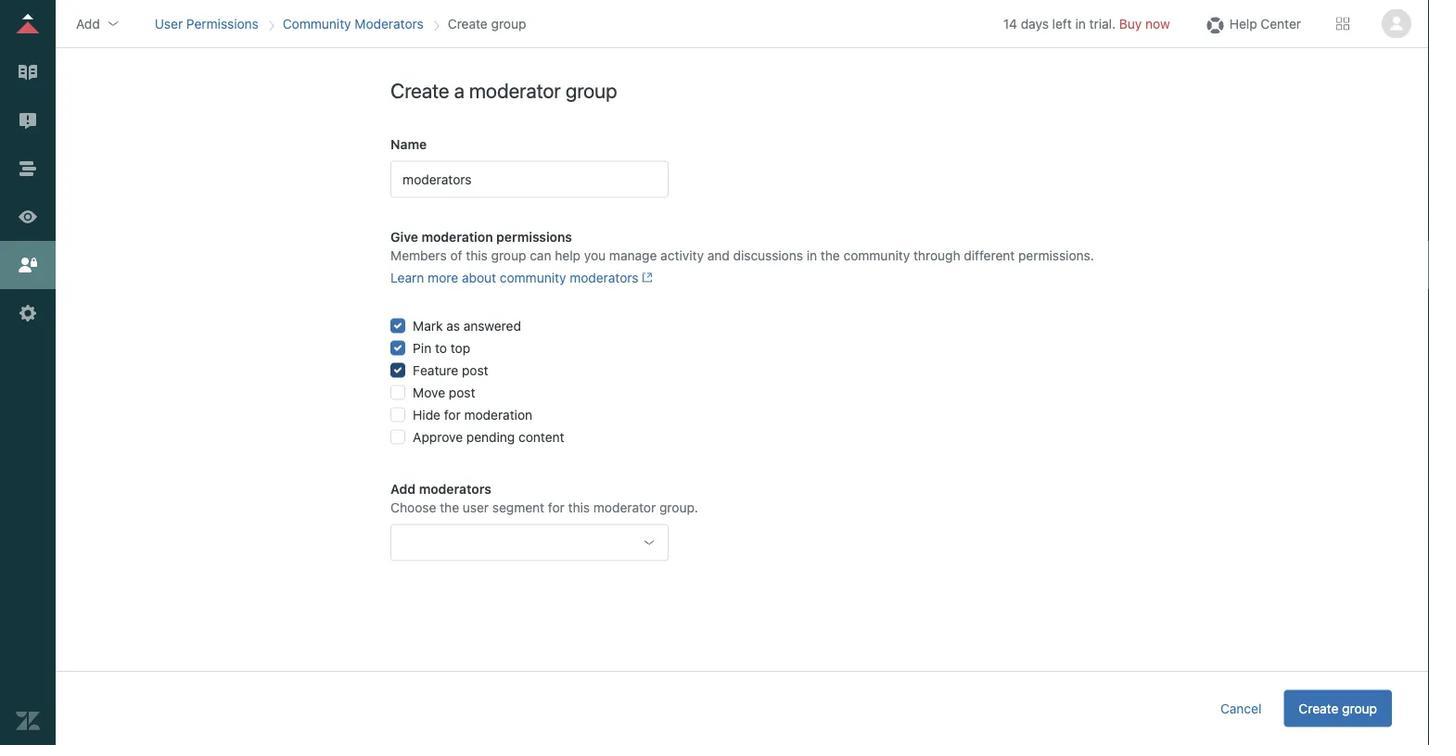 Task type: describe. For each thing, give the bounding box(es) containing it.
add moderators choose the user segment for this moderator group.
[[391, 481, 698, 515]]

add moderators element
[[391, 524, 669, 561]]

moderate content image
[[16, 109, 40, 133]]

1 horizontal spatial in
[[1075, 16, 1086, 31]]

0 vertical spatial for
[[444, 407, 461, 422]]

Name field
[[391, 161, 669, 198]]

create a moderator group
[[391, 78, 617, 102]]

settings image
[[16, 301, 40, 326]]

user permissions
[[155, 16, 259, 31]]

name
[[391, 136, 427, 152]]

manage
[[609, 248, 657, 263]]

cancel
[[1220, 701, 1262, 716]]

community moderators link
[[283, 16, 424, 31]]

and
[[707, 248, 730, 263]]

mark as answered
[[413, 318, 521, 333]]

1 vertical spatial create
[[391, 78, 449, 102]]

help center button
[[1198, 10, 1307, 38]]

permissions
[[496, 229, 572, 244]]

manage articles image
[[16, 60, 40, 84]]

permissions.
[[1018, 248, 1094, 263]]

about
[[462, 270, 496, 285]]

you
[[584, 248, 606, 263]]

help
[[555, 248, 581, 263]]

hide
[[413, 407, 441, 422]]

members
[[391, 248, 447, 263]]

the inside "add moderators choose the user segment for this moderator group."
[[440, 500, 459, 515]]

this inside "add moderators choose the user segment for this moderator group."
[[568, 500, 590, 515]]

arrange content image
[[16, 157, 40, 181]]

for inside "add moderators choose the user segment for this moderator group."
[[548, 500, 565, 515]]

user
[[155, 16, 183, 31]]

feature
[[413, 363, 458, 378]]

members of this group can help you manage activity and discussions in the community through different permissions.
[[391, 248, 1094, 263]]

of
[[450, 248, 462, 263]]

0 vertical spatial create
[[448, 16, 488, 31]]

1 horizontal spatial the
[[821, 248, 840, 263]]

add for add moderators choose the user segment for this moderator group.
[[391, 481, 416, 497]]

top
[[451, 340, 470, 356]]

community
[[283, 16, 351, 31]]

14
[[1003, 16, 1017, 31]]

learn more about community moderators
[[391, 270, 639, 285]]

group inside navigation
[[491, 16, 526, 31]]

navigation containing user permissions
[[151, 10, 530, 38]]

0 vertical spatial moderation
[[421, 229, 493, 244]]

activity
[[660, 248, 704, 263]]

post for feature post
[[462, 363, 488, 378]]

give moderation permissions
[[391, 229, 572, 244]]

as
[[446, 318, 460, 333]]

create group button
[[1284, 690, 1392, 728]]

learn more about community moderators link
[[391, 270, 653, 285]]

learn
[[391, 270, 424, 285]]

add button
[[70, 10, 126, 38]]

more
[[428, 270, 458, 285]]

create group inside navigation
[[448, 16, 526, 31]]

give
[[391, 229, 418, 244]]

cancel button
[[1206, 690, 1276, 728]]



Task type: vqa. For each thing, say whether or not it's contained in the screenshot.
users
no



Task type: locate. For each thing, give the bounding box(es) containing it.
the right discussions
[[821, 248, 840, 263]]

the left the user at the bottom of page
[[440, 500, 459, 515]]

moderators
[[570, 270, 639, 285], [419, 481, 491, 497]]

0 horizontal spatial in
[[807, 248, 817, 263]]

moderators
[[355, 16, 424, 31]]

in right left
[[1075, 16, 1086, 31]]

0 vertical spatial add
[[76, 16, 100, 31]]

0 horizontal spatial moderator
[[469, 78, 561, 102]]

group inside button
[[1342, 701, 1377, 716]]

pin
[[413, 340, 431, 356]]

post up the 'hide for moderation'
[[449, 385, 475, 400]]

moderators down you
[[570, 270, 639, 285]]

moderation up pending
[[464, 407, 532, 422]]

moderator inside "add moderators choose the user segment for this moderator group."
[[593, 500, 656, 515]]

add up choose
[[391, 481, 416, 497]]

create up "a"
[[448, 16, 488, 31]]

1 horizontal spatial for
[[548, 500, 565, 515]]

create right cancel
[[1299, 701, 1339, 716]]

moderators up the user at the bottom of page
[[419, 481, 491, 497]]

for
[[444, 407, 461, 422], [548, 500, 565, 515]]

move post
[[413, 385, 475, 400]]

pin to top
[[413, 340, 470, 356]]

1 vertical spatial in
[[807, 248, 817, 263]]

customize design image
[[16, 205, 40, 229]]

1 horizontal spatial add
[[391, 481, 416, 497]]

through
[[913, 248, 960, 263]]

add for add
[[76, 16, 100, 31]]

help
[[1229, 16, 1257, 31]]

2 vertical spatial create
[[1299, 701, 1339, 716]]

post for move post
[[449, 385, 475, 400]]

permissions
[[186, 16, 259, 31]]

0 horizontal spatial moderators
[[419, 481, 491, 497]]

user permissions link
[[155, 16, 259, 31]]

add inside "add moderators choose the user segment for this moderator group."
[[391, 481, 416, 497]]

1 vertical spatial the
[[440, 500, 459, 515]]

post down the "top"
[[462, 363, 488, 378]]

mark
[[413, 318, 443, 333]]

create group inside button
[[1299, 701, 1377, 716]]

0 vertical spatial moderator
[[469, 78, 561, 102]]

zendesk products image
[[1336, 17, 1349, 30]]

days
[[1021, 16, 1049, 31]]

this
[[466, 248, 488, 263], [568, 500, 590, 515]]

0 vertical spatial in
[[1075, 16, 1086, 31]]

moderator left group.
[[593, 500, 656, 515]]

community down can
[[500, 270, 566, 285]]

1 vertical spatial create group
[[1299, 701, 1377, 716]]

for right the segment
[[548, 500, 565, 515]]

0 horizontal spatial create group
[[448, 16, 526, 31]]

different
[[964, 248, 1015, 263]]

0 vertical spatial this
[[466, 248, 488, 263]]

pending
[[466, 429, 515, 445]]

0 vertical spatial the
[[821, 248, 840, 263]]

trial.
[[1089, 16, 1116, 31]]

hide for moderation
[[413, 407, 532, 422]]

moderator
[[469, 78, 561, 102], [593, 500, 656, 515]]

1 vertical spatial moderators
[[419, 481, 491, 497]]

this right the segment
[[568, 500, 590, 515]]

0 horizontal spatial this
[[466, 248, 488, 263]]

can
[[530, 248, 551, 263]]

buy
[[1119, 16, 1142, 31]]

1 vertical spatial add
[[391, 481, 416, 497]]

1 horizontal spatial moderators
[[570, 270, 639, 285]]

community left "through"
[[844, 248, 910, 263]]

group.
[[659, 500, 698, 515]]

0 vertical spatial moderators
[[570, 270, 639, 285]]

1 horizontal spatial community
[[844, 248, 910, 263]]

group
[[491, 16, 526, 31], [566, 78, 617, 102], [491, 248, 526, 263], [1342, 701, 1377, 716]]

14 days left in trial. buy now
[[1003, 16, 1170, 31]]

feature post
[[413, 363, 488, 378]]

add inside add dropdown button
[[76, 16, 100, 31]]

0 horizontal spatial for
[[444, 407, 461, 422]]

1 vertical spatial moderator
[[593, 500, 656, 515]]

(opens in a new tab) image
[[639, 272, 653, 283]]

moderators inside "add moderators choose the user segment for this moderator group."
[[419, 481, 491, 497]]

zendesk image
[[16, 709, 40, 734]]

move
[[413, 385, 445, 400]]

0 horizontal spatial the
[[440, 500, 459, 515]]

a
[[454, 78, 464, 102]]

choose
[[391, 500, 436, 515]]

add
[[76, 16, 100, 31], [391, 481, 416, 497]]

1 vertical spatial moderation
[[464, 407, 532, 422]]

content
[[518, 429, 564, 445]]

add left the user
[[76, 16, 100, 31]]

1 horizontal spatial create group
[[1299, 701, 1377, 716]]

create left "a"
[[391, 78, 449, 102]]

0 vertical spatial create group
[[448, 16, 526, 31]]

user permissions image
[[16, 253, 40, 277]]

approve
[[413, 429, 463, 445]]

now
[[1145, 16, 1170, 31]]

1 horizontal spatial moderator
[[593, 500, 656, 515]]

moderator right "a"
[[469, 78, 561, 102]]

discussions
[[733, 248, 803, 263]]

segment
[[492, 500, 544, 515]]

post
[[462, 363, 488, 378], [449, 385, 475, 400]]

create
[[448, 16, 488, 31], [391, 78, 449, 102], [1299, 701, 1339, 716]]

1 vertical spatial this
[[568, 500, 590, 515]]

the
[[821, 248, 840, 263], [440, 500, 459, 515]]

answered
[[464, 318, 521, 333]]

1 vertical spatial post
[[449, 385, 475, 400]]

user
[[463, 500, 489, 515]]

create inside create group button
[[1299, 701, 1339, 716]]

to
[[435, 340, 447, 356]]

community moderators
[[283, 16, 424, 31]]

create group
[[448, 16, 526, 31], [1299, 701, 1377, 716]]

approve pending content
[[413, 429, 564, 445]]

community
[[844, 248, 910, 263], [500, 270, 566, 285]]

0 vertical spatial post
[[462, 363, 488, 378]]

0 horizontal spatial community
[[500, 270, 566, 285]]

1 horizontal spatial this
[[568, 500, 590, 515]]

moderation up of
[[421, 229, 493, 244]]

1 vertical spatial for
[[548, 500, 565, 515]]

this down the give moderation permissions
[[466, 248, 488, 263]]

for down "move post"
[[444, 407, 461, 422]]

0 vertical spatial community
[[844, 248, 910, 263]]

1 vertical spatial community
[[500, 270, 566, 285]]

in right discussions
[[807, 248, 817, 263]]

help center
[[1229, 16, 1301, 31]]

center
[[1261, 16, 1301, 31]]

0 horizontal spatial add
[[76, 16, 100, 31]]

left
[[1052, 16, 1072, 31]]

navigation
[[151, 10, 530, 38]]

in
[[1075, 16, 1086, 31], [807, 248, 817, 263]]

moderation
[[421, 229, 493, 244], [464, 407, 532, 422]]



